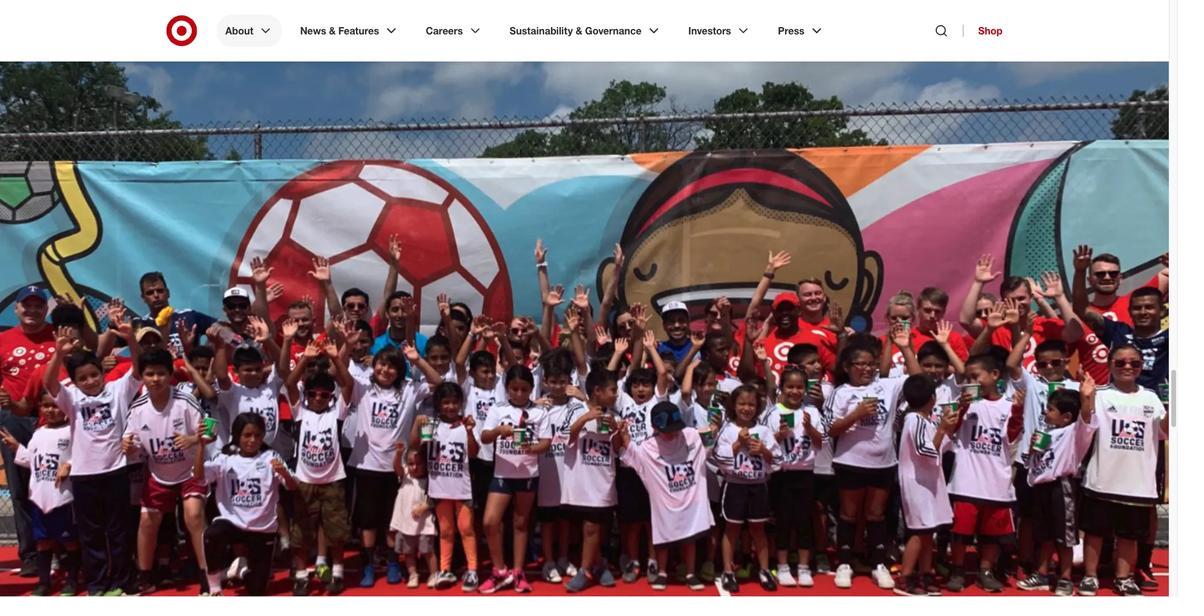 Task type: vqa. For each thing, say whether or not it's contained in the screenshot.
November 16, 2023
no



Task type: describe. For each thing, give the bounding box(es) containing it.
about
[[225, 25, 253, 37]]

features
[[338, 25, 379, 37]]

news & features
[[300, 25, 379, 37]]

press link
[[769, 15, 833, 47]]

shop
[[978, 25, 1003, 37]]

& for features
[[329, 25, 336, 37]]

careers
[[426, 25, 463, 37]]

shop link
[[963, 25, 1003, 37]]

careers link
[[417, 15, 491, 47]]

news & features link
[[292, 15, 407, 47]]

sustainability
[[510, 25, 573, 37]]



Task type: locate. For each thing, give the bounding box(es) containing it.
investors
[[688, 25, 731, 37]]

investors link
[[680, 15, 759, 47]]

& inside sustainability & governance link
[[576, 25, 582, 37]]

& left governance on the top
[[576, 25, 582, 37]]

& inside news & features link
[[329, 25, 336, 37]]

news
[[300, 25, 326, 37]]

& for governance
[[576, 25, 582, 37]]

& right 'news' at top
[[329, 25, 336, 37]]

1 horizontal spatial &
[[576, 25, 582, 37]]

about link
[[217, 15, 282, 47]]

&
[[329, 25, 336, 37], [576, 25, 582, 37]]

2 & from the left
[[576, 25, 582, 37]]

1 & from the left
[[329, 25, 336, 37]]

0 horizontal spatial &
[[329, 25, 336, 37]]

sustainability & governance link
[[501, 15, 670, 47]]

press
[[778, 25, 804, 37]]

governance
[[585, 25, 642, 37]]

sustainability & governance
[[510, 25, 642, 37]]



